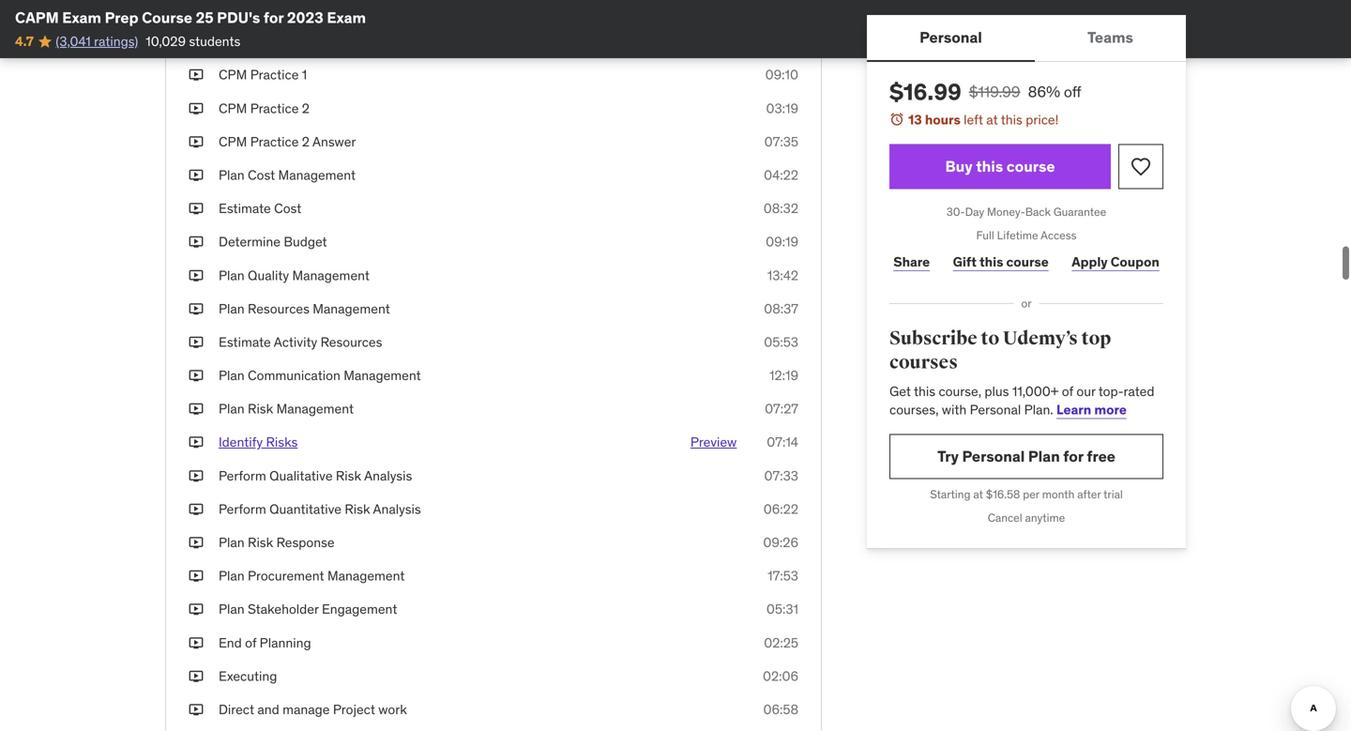 Task type: describe. For each thing, give the bounding box(es) containing it.
cpm for cpm practice 2
[[219, 100, 247, 117]]

float
[[248, 33, 278, 50]]

1
[[302, 66, 307, 83]]

05:31
[[767, 601, 799, 618]]

17:53
[[768, 568, 799, 585]]

personal button
[[867, 15, 1035, 60]]

analysis for perform quantitative risk analysis
[[373, 501, 421, 518]]

full
[[977, 228, 995, 243]]

management for plan resources management
[[313, 300, 390, 317]]

courses,
[[890, 401, 939, 418]]

30-
[[947, 205, 966, 219]]

answer
[[313, 133, 356, 150]]

$16.58
[[987, 487, 1021, 502]]

plan for plan communication management
[[219, 367, 245, 384]]

xsmall image for perform qualitative risk analysis
[[189, 467, 204, 485]]

xsmall image for direct and manage project work
[[189, 701, 204, 719]]

plus
[[985, 383, 1010, 400]]

10,029 students
[[146, 33, 241, 50]]

plan for plan risk response
[[219, 534, 245, 551]]

capm
[[15, 8, 59, 27]]

1 vertical spatial resources
[[321, 334, 383, 351]]

1 vertical spatial of
[[245, 634, 257, 651]]

trial
[[1104, 487, 1124, 502]]

top
[[1082, 327, 1112, 350]]

subscribe
[[890, 327, 978, 350]]

learn
[[1057, 401, 1092, 418]]

1 exam from the left
[[62, 8, 101, 27]]

08:32
[[764, 200, 799, 217]]

xsmall image for plan risk management
[[189, 400, 204, 418]]

engagement
[[322, 601, 397, 618]]

plan procurement management
[[219, 568, 405, 585]]

per
[[1024, 487, 1040, 502]]

day
[[966, 205, 985, 219]]

practice for cpm practice 2 answer
[[250, 133, 299, 150]]

this for gift
[[980, 253, 1004, 270]]

management for plan quality management
[[292, 267, 370, 284]]

plan for plan cost management
[[219, 167, 245, 184]]

xsmall image for plan communication management
[[189, 367, 204, 385]]

plan up per in the bottom of the page
[[1029, 447, 1061, 466]]

preview
[[691, 434, 737, 451]]

86%
[[1029, 82, 1061, 101]]

teams button
[[1035, 15, 1187, 60]]

course for buy this course
[[1007, 157, 1056, 176]]

personal inside get this course, plus 11,000+ of our top-rated courses, with personal plan.
[[970, 401, 1022, 418]]

xsmall image for plan resources management
[[189, 300, 204, 318]]

2 xsmall image from the top
[[189, 32, 204, 51]]

udemy's
[[1003, 327, 1078, 350]]

starting
[[931, 487, 971, 502]]

estimate activity resources
[[219, 334, 383, 351]]

and
[[258, 701, 280, 718]]

gift this course link
[[950, 243, 1053, 281]]

09:19
[[766, 233, 799, 250]]

prep
[[105, 8, 139, 27]]

plan for plan quality management
[[219, 267, 245, 284]]

xsmall image for plan stakeholder engagement
[[189, 601, 204, 619]]

risk up perform quantitative risk analysis
[[336, 467, 362, 484]]

perform for perform qualitative risk analysis
[[219, 467, 266, 484]]

starting at $16.58 per month after trial cancel anytime
[[931, 487, 1124, 525]]

at inside starting at $16.58 per month after trial cancel anytime
[[974, 487, 984, 502]]

xsmall image for cpm practice 2
[[189, 99, 204, 118]]

buy
[[946, 157, 973, 176]]

06:22
[[764, 501, 799, 518]]

risk up procurement in the left of the page
[[248, 534, 273, 551]]

2023
[[287, 8, 324, 27]]

25
[[196, 8, 214, 27]]

xsmall image for cpm practice 1
[[189, 66, 204, 84]]

alarm image
[[890, 112, 905, 127]]

capm exam prep course 25 pdu's for 2023 exam
[[15, 8, 366, 27]]

end
[[219, 634, 242, 651]]

cost for plan
[[248, 167, 275, 184]]

cpm practice 1
[[219, 66, 307, 83]]

cpm practice 2 answer
[[219, 133, 356, 150]]

identify risks button
[[219, 433, 298, 452]]

10,029
[[146, 33, 186, 50]]

risks
[[266, 434, 298, 451]]

xsmall image for estimate cost
[[189, 200, 204, 218]]

cpm for cpm practice 2 answer
[[219, 133, 247, 150]]

plan stakeholder engagement
[[219, 601, 397, 618]]

course
[[142, 8, 192, 27]]

management for plan risk management
[[277, 401, 354, 417]]

07:14
[[767, 434, 799, 451]]

this for get
[[914, 383, 936, 400]]

xsmall image for estimate activity resources
[[189, 333, 204, 352]]

of inside get this course, plus 11,000+ of our top-rated courses, with personal plan.
[[1063, 383, 1074, 400]]

cpm practice 2
[[219, 100, 310, 117]]

pdu's
[[217, 8, 260, 27]]

activity
[[274, 334, 318, 351]]

coupon
[[1111, 253, 1160, 270]]

$119.99
[[970, 82, 1021, 101]]

12:19
[[770, 367, 799, 384]]

money-
[[988, 205, 1026, 219]]

estimate cost
[[219, 200, 302, 217]]

perform for perform quantitative risk analysis
[[219, 501, 266, 518]]

07:35
[[765, 133, 799, 150]]

$16.99 $119.99 86% off
[[890, 78, 1082, 106]]

executing
[[219, 668, 277, 685]]

buy this course button
[[890, 144, 1112, 189]]

1 vertical spatial for
[[1064, 447, 1084, 466]]

determine
[[219, 233, 281, 250]]

free float
[[219, 33, 278, 50]]

personal inside button
[[920, 28, 983, 47]]

tab list containing personal
[[867, 15, 1187, 62]]

plan quality management
[[219, 267, 370, 284]]

apply
[[1072, 253, 1108, 270]]

plan for plan stakeholder engagement
[[219, 601, 245, 618]]

this for buy
[[977, 157, 1004, 176]]

share
[[894, 253, 931, 270]]

budget
[[284, 233, 327, 250]]

xsmall image for plan cost management
[[189, 166, 204, 185]]

back
[[1026, 205, 1051, 219]]

11,000+
[[1013, 383, 1059, 400]]



Task type: vqa. For each thing, say whether or not it's contained in the screenshot.


Task type: locate. For each thing, give the bounding box(es) containing it.
1 cpm from the top
[[219, 66, 247, 83]]

course down the lifetime
[[1007, 253, 1049, 270]]

xsmall image for plan risk response
[[189, 534, 204, 552]]

0 vertical spatial of
[[1063, 383, 1074, 400]]

at left $16.58
[[974, 487, 984, 502]]

management for plan communication management
[[344, 367, 421, 384]]

07:33
[[765, 467, 799, 484]]

13:42
[[768, 267, 799, 284]]

0 vertical spatial estimate
[[219, 200, 271, 217]]

management
[[278, 167, 356, 184], [292, 267, 370, 284], [313, 300, 390, 317], [344, 367, 421, 384], [277, 401, 354, 417], [328, 568, 405, 585]]

plan resources management
[[219, 300, 390, 317]]

10 xsmall image from the top
[[189, 534, 204, 552]]

communication
[[248, 367, 341, 384]]

course inside button
[[1007, 157, 1056, 176]]

perform down identify
[[219, 467, 266, 484]]

1 estimate from the top
[[219, 200, 271, 217]]

learn more
[[1057, 401, 1127, 418]]

xsmall image for determine budget
[[189, 233, 204, 251]]

plan up end
[[219, 601, 245, 618]]

1 vertical spatial analysis
[[373, 501, 421, 518]]

practice down cpm practice 2
[[250, 133, 299, 150]]

hours
[[926, 111, 961, 128]]

risk right the quantitative
[[345, 501, 370, 518]]

course
[[1007, 157, 1056, 176], [1007, 253, 1049, 270]]

xsmall image for plan procurement management
[[189, 567, 204, 586]]

direct
[[219, 701, 254, 718]]

1 vertical spatial cost
[[274, 200, 302, 217]]

ratings)
[[94, 33, 138, 50]]

0 horizontal spatial exam
[[62, 8, 101, 27]]

management up estimate activity resources
[[313, 300, 390, 317]]

this left price!
[[1002, 111, 1023, 128]]

1 horizontal spatial resources
[[321, 334, 383, 351]]

cpm
[[219, 66, 247, 83], [219, 100, 247, 117], [219, 133, 247, 150]]

of right end
[[245, 634, 257, 651]]

03:19
[[767, 100, 799, 117]]

apply coupon
[[1072, 253, 1160, 270]]

2 exam from the left
[[327, 8, 366, 27]]

at
[[987, 111, 999, 128], [974, 487, 984, 502]]

this up courses, on the bottom
[[914, 383, 936, 400]]

more
[[1095, 401, 1127, 418]]

plan down determine
[[219, 300, 245, 317]]

2 vertical spatial practice
[[250, 133, 299, 150]]

0 vertical spatial for
[[264, 8, 284, 27]]

free
[[219, 33, 245, 50]]

4 xsmall image from the top
[[189, 133, 204, 151]]

7 xsmall image from the top
[[189, 500, 204, 519]]

1 horizontal spatial of
[[1063, 383, 1074, 400]]

course for gift this course
[[1007, 253, 1049, 270]]

cpm down cpm practice 2
[[219, 133, 247, 150]]

planning
[[260, 634, 311, 651]]

1 vertical spatial course
[[1007, 253, 1049, 270]]

analysis up perform quantitative risk analysis
[[364, 467, 412, 484]]

identify
[[219, 434, 263, 451]]

0 vertical spatial practice
[[250, 66, 299, 83]]

2 2 from the top
[[302, 133, 310, 150]]

plan communication management
[[219, 367, 421, 384]]

6 xsmall image from the top
[[189, 400, 204, 418]]

05:53
[[764, 334, 799, 351]]

practice down cpm practice 1
[[250, 100, 299, 117]]

(3,041 ratings)
[[56, 33, 138, 50]]

08:37
[[764, 300, 799, 317]]

0 horizontal spatial of
[[245, 634, 257, 651]]

this inside gift this course link
[[980, 253, 1004, 270]]

1 vertical spatial estimate
[[219, 334, 271, 351]]

plan left procurement in the left of the page
[[219, 568, 245, 585]]

access
[[1041, 228, 1077, 243]]

1 perform from the top
[[219, 467, 266, 484]]

xsmall image for cpm practice 2 answer
[[189, 133, 204, 151]]

identify risks
[[219, 434, 298, 451]]

personal down plus
[[970, 401, 1022, 418]]

anytime
[[1026, 511, 1066, 525]]

quality
[[248, 267, 289, 284]]

xsmall image for plan quality management
[[189, 266, 204, 285]]

subscribe to udemy's top courses
[[890, 327, 1112, 374]]

get this course, plus 11,000+ of our top-rated courses, with personal plan.
[[890, 383, 1155, 418]]

of left our
[[1063, 383, 1074, 400]]

course up the back
[[1007, 157, 1056, 176]]

management up engagement
[[328, 568, 405, 585]]

11 xsmall image from the top
[[189, 667, 204, 686]]

plan for plan risk management
[[219, 401, 245, 417]]

with
[[942, 401, 967, 418]]

plan left communication
[[219, 367, 245, 384]]

get
[[890, 383, 911, 400]]

2 cpm from the top
[[219, 100, 247, 117]]

2 course from the top
[[1007, 253, 1049, 270]]

estimate up determine
[[219, 200, 271, 217]]

teams
[[1088, 28, 1134, 47]]

xsmall image for executing
[[189, 667, 204, 686]]

this inside buy this course button
[[977, 157, 1004, 176]]

perform qualitative risk analysis
[[219, 467, 412, 484]]

at right left
[[987, 111, 999, 128]]

2 vertical spatial personal
[[963, 447, 1025, 466]]

this right buy
[[977, 157, 1004, 176]]

13
[[909, 111, 923, 128]]

perform
[[219, 467, 266, 484], [219, 501, 266, 518]]

1 horizontal spatial at
[[987, 111, 999, 128]]

3 xsmall image from the top
[[189, 99, 204, 118]]

2 estimate from the top
[[219, 334, 271, 351]]

apply coupon button
[[1068, 243, 1164, 281]]

analysis
[[364, 467, 412, 484], [373, 501, 421, 518]]

to
[[981, 327, 1000, 350]]

1 vertical spatial cpm
[[219, 100, 247, 117]]

students
[[189, 33, 241, 50]]

response
[[277, 534, 335, 551]]

$16.99
[[890, 78, 962, 106]]

personal up $16.99
[[920, 28, 983, 47]]

2 for cpm practice 2 answer
[[302, 133, 310, 150]]

xsmall image
[[189, 66, 204, 84], [189, 200, 204, 218], [189, 266, 204, 285], [189, 333, 204, 352], [189, 367, 204, 385], [189, 400, 204, 418], [189, 500, 204, 519], [189, 567, 204, 586], [189, 601, 204, 619], [189, 634, 204, 652]]

this
[[1002, 111, 1023, 128], [977, 157, 1004, 176], [980, 253, 1004, 270], [914, 383, 936, 400]]

left
[[964, 111, 984, 128]]

for up float
[[264, 8, 284, 27]]

perform up plan risk response
[[219, 501, 266, 518]]

0 horizontal spatial for
[[264, 8, 284, 27]]

1 horizontal spatial exam
[[327, 8, 366, 27]]

1 vertical spatial personal
[[970, 401, 1022, 418]]

plan up estimate cost
[[219, 167, 245, 184]]

2 vertical spatial cpm
[[219, 133, 247, 150]]

estimate
[[219, 200, 271, 217], [219, 334, 271, 351]]

stakeholder
[[248, 601, 319, 618]]

management down the answer
[[278, 167, 356, 184]]

1 horizontal spatial for
[[1064, 447, 1084, 466]]

analysis down perform qualitative risk analysis
[[373, 501, 421, 518]]

personal up $16.58
[[963, 447, 1025, 466]]

resources
[[248, 300, 310, 317], [321, 334, 383, 351]]

4.7
[[15, 33, 34, 50]]

month
[[1043, 487, 1075, 502]]

cpm down cpm practice 1
[[219, 100, 247, 117]]

guarantee
[[1054, 205, 1107, 219]]

gift
[[954, 253, 977, 270]]

plan.
[[1025, 401, 1054, 418]]

manage
[[283, 701, 330, 718]]

1 2 from the top
[[302, 100, 310, 117]]

0 horizontal spatial at
[[974, 487, 984, 502]]

practice left 1
[[250, 66, 299, 83]]

estimate for estimate activity resources
[[219, 334, 271, 351]]

plan up identify
[[219, 401, 245, 417]]

2
[[302, 100, 310, 117], [302, 133, 310, 150]]

exam right 2023
[[327, 8, 366, 27]]

try
[[938, 447, 959, 466]]

practice for cpm practice 1
[[250, 66, 299, 83]]

project
[[333, 701, 375, 718]]

for left free
[[1064, 447, 1084, 466]]

4 xsmall image from the top
[[189, 333, 204, 352]]

practice for cpm practice 2
[[250, 100, 299, 117]]

estimate for estimate cost
[[219, 200, 271, 217]]

management down budget
[[292, 267, 370, 284]]

management for plan procurement management
[[328, 568, 405, 585]]

lifetime
[[998, 228, 1039, 243]]

2 down 1
[[302, 100, 310, 117]]

13 hours left at this price!
[[909, 111, 1059, 128]]

cost up estimate cost
[[248, 167, 275, 184]]

(3,041
[[56, 33, 91, 50]]

09:26
[[764, 534, 799, 551]]

plan risk response
[[219, 534, 335, 551]]

cpm for cpm practice 1
[[219, 66, 247, 83]]

2 perform from the top
[[219, 501, 266, 518]]

course,
[[939, 383, 982, 400]]

learn more link
[[1057, 401, 1127, 418]]

price!
[[1026, 111, 1059, 128]]

cancel
[[988, 511, 1023, 525]]

cpm down free
[[219, 66, 247, 83]]

work
[[379, 701, 407, 718]]

personal
[[920, 28, 983, 47], [970, 401, 1022, 418], [963, 447, 1025, 466]]

0 vertical spatial analysis
[[364, 467, 412, 484]]

0 vertical spatial cpm
[[219, 66, 247, 83]]

10 xsmall image from the top
[[189, 634, 204, 652]]

tab list
[[867, 15, 1187, 62]]

1 vertical spatial at
[[974, 487, 984, 502]]

cost down plan cost management
[[274, 200, 302, 217]]

2 for cpm practice 2
[[302, 100, 310, 117]]

8 xsmall image from the top
[[189, 433, 204, 452]]

0 vertical spatial 2
[[302, 100, 310, 117]]

management right communication
[[344, 367, 421, 384]]

share button
[[890, 243, 935, 281]]

3 practice from the top
[[250, 133, 299, 150]]

plan left response
[[219, 534, 245, 551]]

02:25
[[764, 634, 799, 651]]

1 practice from the top
[[250, 66, 299, 83]]

0 vertical spatial personal
[[920, 28, 983, 47]]

practice
[[250, 66, 299, 83], [250, 100, 299, 117], [250, 133, 299, 150]]

management for plan cost management
[[278, 167, 356, 184]]

2 practice from the top
[[250, 100, 299, 117]]

after
[[1078, 487, 1102, 502]]

8 xsmall image from the top
[[189, 567, 204, 586]]

0 vertical spatial resources
[[248, 300, 310, 317]]

1 vertical spatial 2
[[302, 133, 310, 150]]

3 cpm from the top
[[219, 133, 247, 150]]

9 xsmall image from the top
[[189, 467, 204, 485]]

plan for plan procurement management
[[219, 568, 245, 585]]

this right gift
[[980, 253, 1004, 270]]

0 vertical spatial at
[[987, 111, 999, 128]]

1 vertical spatial practice
[[250, 100, 299, 117]]

cost for estimate
[[274, 200, 302, 217]]

wishlist image
[[1130, 155, 1153, 178]]

2 xsmall image from the top
[[189, 200, 204, 218]]

estimate left activity
[[219, 334, 271, 351]]

6 xsmall image from the top
[[189, 233, 204, 251]]

1 course from the top
[[1007, 157, 1056, 176]]

xsmall image
[[189, 0, 204, 17], [189, 32, 204, 51], [189, 99, 204, 118], [189, 133, 204, 151], [189, 166, 204, 185], [189, 233, 204, 251], [189, 300, 204, 318], [189, 433, 204, 452], [189, 467, 204, 485], [189, 534, 204, 552], [189, 667, 204, 686], [189, 701, 204, 719]]

resources down quality
[[248, 300, 310, 317]]

2 left the answer
[[302, 133, 310, 150]]

exam up (3,041
[[62, 8, 101, 27]]

risk up identify risks at bottom left
[[248, 401, 273, 417]]

procurement
[[248, 568, 324, 585]]

management down plan communication management
[[277, 401, 354, 417]]

0 horizontal spatial resources
[[248, 300, 310, 317]]

1 xsmall image from the top
[[189, 66, 204, 84]]

3 xsmall image from the top
[[189, 266, 204, 285]]

7 xsmall image from the top
[[189, 300, 204, 318]]

9 xsmall image from the top
[[189, 601, 204, 619]]

this inside get this course, plus 11,000+ of our top-rated courses, with personal plan.
[[914, 383, 936, 400]]

plan left quality
[[219, 267, 245, 284]]

1 xsmall image from the top
[[189, 0, 204, 17]]

1 vertical spatial perform
[[219, 501, 266, 518]]

0 vertical spatial course
[[1007, 157, 1056, 176]]

plan for plan resources management
[[219, 300, 245, 317]]

free
[[1087, 447, 1116, 466]]

resources up plan communication management
[[321, 334, 383, 351]]

0 vertical spatial perform
[[219, 467, 266, 484]]

analysis for perform qualitative risk analysis
[[364, 467, 412, 484]]

5 xsmall image from the top
[[189, 166, 204, 185]]

5 xsmall image from the top
[[189, 367, 204, 385]]

of
[[1063, 383, 1074, 400], [245, 634, 257, 651]]

xsmall image for end of planning
[[189, 634, 204, 652]]

xsmall image for perform quantitative risk analysis
[[189, 500, 204, 519]]

courses
[[890, 351, 958, 374]]

12 xsmall image from the top
[[189, 701, 204, 719]]

0 vertical spatial cost
[[248, 167, 275, 184]]



